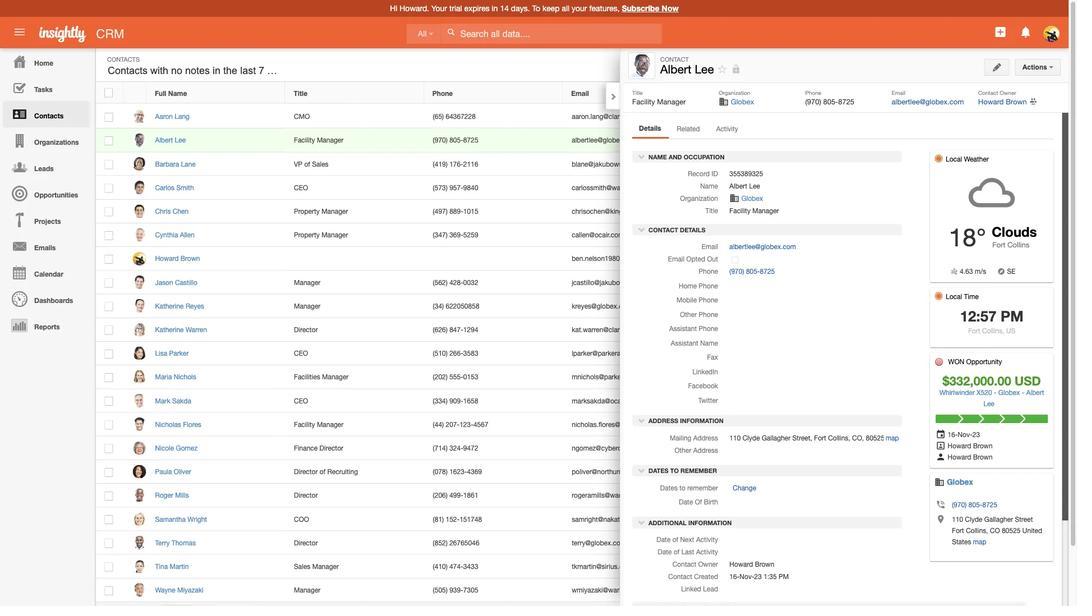 Task type: locate. For each thing, give the bounding box(es) containing it.
1 vertical spatial 16-
[[948, 430, 958, 438]]

(505)
[[433, 586, 448, 594]]

director up facilities
[[294, 326, 318, 334]]

globex down list
[[731, 97, 755, 106]]

albertlee@globex.com link
[[892, 97, 964, 106], [730, 243, 796, 250]]

1 vertical spatial katherine
[[155, 326, 184, 334]]

(078) 1623-4369 cell
[[424, 460, 563, 484]]

3 director cell from the top
[[285, 531, 424, 555]]

other down the mobile
[[680, 310, 697, 318]]

follow image for aaron.lang@clampett.com
[[850, 112, 861, 122]]

0 vertical spatial sales
[[312, 160, 329, 168]]

1 - from the left
[[994, 388, 997, 396]]

dates down ngomez@cyberdyne.com cell
[[649, 467, 669, 475]]

9 follow image from the top
[[850, 467, 861, 478]]

0 horizontal spatial owner
[[699, 561, 718, 568]]

manager cell for (562)
[[285, 271, 424, 294]]

mark sakda link
[[155, 397, 197, 405]]

cell for wmiyazaki@warbucks.com
[[869, 579, 897, 602]]

tina martin
[[155, 563, 189, 570]]

notes down weather
[[979, 164, 997, 172]]

1 vertical spatial globex link
[[742, 195, 763, 202]]

20 row from the top
[[96, 531, 897, 555]]

clyde right billing address icon
[[966, 515, 983, 523]]

title up cmo
[[294, 89, 308, 97]]

1 vertical spatial information
[[689, 519, 732, 527]]

parker
[[169, 349, 189, 357]]

white image
[[447, 28, 455, 36]]

linked
[[681, 585, 702, 593]]

phone image
[[936, 501, 946, 509]]

coo cell
[[285, 508, 424, 531]]

0 vertical spatial details
[[639, 124, 661, 132]]

(970) 805-8725 inside (970) 805-8725 'cell'
[[433, 136, 479, 144]]

1 vertical spatial import
[[914, 148, 934, 156]]

howard brown link left change record owner icon
[[979, 97, 1027, 106]]

vp of sales cell
[[285, 152, 424, 176]]

cell for lparker@parkerandco.com
[[869, 342, 897, 365]]

1 horizontal spatial 110
[[952, 515, 964, 523]]

globex right x520
[[999, 388, 1021, 396]]

1 facility manager cell from the top
[[285, 129, 424, 152]]

manager cell for (34)
[[285, 294, 424, 318]]

linkedin
[[693, 368, 718, 375]]

11 follow image from the top
[[850, 562, 861, 572]]

sample_data for tkmartin@sirius.com
[[713, 563, 745, 570]]

cell for kat.warren@clampett.com
[[869, 318, 897, 342]]

3 chevron down image from the top
[[638, 467, 646, 475]]

2 property from the top
[[294, 231, 320, 239]]

collins, for 110 clyde gallagher street fort collins, co 80525 united states
[[966, 526, 989, 534]]

2 ceo cell from the top
[[285, 342, 424, 365]]

5 row from the top
[[96, 176, 897, 200]]

in inside contacts contacts with no notes in the last 7 days
[[213, 65, 221, 76]]

to
[[671, 467, 679, 475], [680, 484, 686, 492]]

row containing nicole gomez
[[96, 437, 897, 460]]

nov-
[[925, 194, 939, 202], [958, 430, 973, 438], [740, 573, 755, 581]]

12:57
[[961, 307, 997, 325]]

local for local time
[[946, 292, 963, 300]]

carlos smith link
[[155, 184, 200, 191]]

1 manager cell from the top
[[285, 271, 424, 294]]

1 vertical spatial (970) 805-8725
[[730, 267, 775, 275]]

16 row from the top
[[96, 437, 897, 460]]

8725 inside 'cell'
[[464, 136, 479, 144]]

home link
[[3, 48, 90, 75]]

1 horizontal spatial -
[[1022, 388, 1025, 396]]

12 row from the top
[[96, 342, 897, 365]]

row containing paula oliver
[[96, 460, 897, 484]]

(81) 152-151748 cell
[[424, 508, 563, 531]]

1 chevron down image from the top
[[638, 226, 646, 233]]

(497) 889-1015 cell
[[424, 200, 563, 223]]

1 vertical spatial map link
[[972, 538, 987, 546]]

1 ceo from the top
[[294, 184, 308, 191]]

home up the mobile
[[679, 282, 697, 289]]

1 vertical spatial director cell
[[285, 484, 424, 508]]

contacts down 'crm' in the top left of the page
[[107, 56, 140, 63]]

2 vertical spatial (970) 805-8725
[[952, 501, 998, 509]]

1 vertical spatial nov-
[[958, 430, 973, 438]]

howard.
[[400, 4, 429, 13]]

chevron down image
[[638, 226, 646, 233], [638, 417, 646, 425], [638, 467, 646, 475], [638, 519, 646, 527], [638, 604, 646, 606]]

1 horizontal spatial (970) 805-8725
[[730, 267, 775, 275]]

0 horizontal spatial nov-
[[740, 573, 755, 581]]

5 follow image from the top
[[850, 372, 861, 383]]

0 vertical spatial owner
[[1000, 89, 1017, 96]]

0 horizontal spatial details
[[639, 124, 661, 132]]

0 vertical spatial local
[[946, 155, 963, 163]]

row containing aaron lang
[[96, 105, 897, 129]]

of right 'vp'
[[304, 160, 310, 168]]

2 vertical spatial collins,
[[966, 526, 989, 534]]

(970) 805-8725 for the (970) 805-8725 "link" to the top
[[730, 267, 775, 275]]

manager
[[657, 97, 686, 106], [317, 136, 344, 144], [753, 207, 779, 215], [322, 207, 348, 215], [322, 231, 348, 239], [294, 278, 321, 286], [294, 302, 321, 310], [322, 373, 349, 381], [317, 420, 344, 428], [312, 563, 339, 570], [294, 586, 321, 594]]

0 vertical spatial information
[[680, 417, 724, 425]]

actual close date image
[[936, 430, 946, 438]]

2 local from the top
[[946, 292, 963, 300]]

1 vertical spatial facility manager
[[730, 207, 779, 215]]

date left "of"
[[679, 498, 693, 506]]

sample_data for samright@nakatomi.com
[[713, 516, 745, 522]]

contact tags
[[905, 208, 952, 216]]

row containing katherine warren
[[96, 318, 897, 342]]

11 row from the top
[[96, 318, 897, 342]]

16-nov-23 1:35 pm
[[730, 573, 789, 581]]

gallagher
[[762, 434, 791, 442], [985, 515, 1014, 523]]

1 horizontal spatial 23
[[939, 194, 947, 202]]

jcastillo@jakubowski.com
[[572, 278, 649, 286]]

1 horizontal spatial title
[[633, 89, 643, 96]]

contact owner down new contact link
[[979, 89, 1017, 96]]

follow image for jcastillo@jakubowski.com
[[850, 278, 861, 288]]

ceo cell up facilities manager
[[285, 342, 424, 365]]

follow image
[[850, 254, 861, 265], [850, 278, 861, 288], [850, 301, 861, 312], [850, 325, 861, 336], [850, 372, 861, 383], [850, 396, 861, 407], [850, 420, 861, 430], [850, 443, 861, 454], [850, 467, 861, 478], [850, 514, 861, 525], [850, 562, 861, 572]]

email up smartmerge
[[892, 89, 906, 96]]

united inside 110 clyde gallagher street fort collins, co 80525 united states
[[1023, 526, 1043, 534]]

ceo cell down facilities manager
[[285, 389, 424, 413]]

contact up linked
[[669, 573, 693, 581]]

0 horizontal spatial organization
[[680, 195, 718, 202]]

expires
[[465, 4, 490, 13]]

facility manager for nicholas.flores@clampett.com
[[294, 420, 344, 428]]

contact owner up contact created
[[673, 561, 718, 568]]

sample_data for albertlee@globex.com
[[713, 137, 745, 144]]

1 vertical spatial albertlee@globex.com link
[[730, 243, 796, 250]]

globex link down list
[[731, 97, 755, 106]]

albert right x520
[[1027, 388, 1045, 396]]

address down mailing address on the bottom of page
[[694, 446, 718, 454]]

0 vertical spatial ceo cell
[[285, 176, 424, 200]]

fort left collins
[[993, 240, 1006, 249]]

states inside 110 clyde gallagher street fort collins, co 80525 united states
[[952, 538, 972, 546]]

phone down other phone
[[699, 325, 718, 332]]

follow image for carlossmith@warbucks.com
[[850, 183, 861, 193]]

21 row from the top
[[96, 555, 897, 579]]

4 chevron down image from the top
[[638, 519, 646, 527]]

gallagher for street
[[985, 515, 1014, 523]]

None checkbox
[[104, 88, 113, 97], [105, 136, 113, 145], [105, 160, 113, 169], [105, 184, 113, 193], [105, 255, 113, 264], [105, 279, 113, 288], [105, 326, 113, 335], [105, 373, 113, 382], [105, 397, 113, 406], [105, 421, 113, 430], [105, 444, 113, 453], [105, 468, 113, 477], [105, 492, 113, 501], [105, 515, 113, 524], [105, 539, 113, 548], [105, 563, 113, 572], [105, 586, 113, 595], [104, 88, 113, 97], [105, 136, 113, 145], [105, 160, 113, 169], [105, 184, 113, 193], [105, 255, 113, 264], [105, 279, 113, 288], [105, 326, 113, 335], [105, 373, 113, 382], [105, 397, 113, 406], [105, 421, 113, 430], [105, 444, 113, 453], [105, 468, 113, 477], [105, 492, 113, 501], [105, 515, 113, 524], [105, 539, 113, 548], [105, 563, 113, 572], [105, 586, 113, 595]]

pm up us
[[1001, 307, 1024, 325]]

cell for marksakda@ocair.com
[[869, 389, 897, 413]]

mnichols@parkerandco.com
[[572, 373, 658, 381]]

other phone
[[680, 310, 718, 318]]

(510)
[[433, 349, 448, 357]]

23 right actual close date icon in the right bottom of the page
[[973, 430, 980, 438]]

5 chevron down image from the top
[[638, 604, 646, 606]]

sample_data for marksakda@ocair.com
[[713, 398, 745, 404]]

Search this list... text field
[[718, 56, 844, 73]]

1 vertical spatial details
[[680, 226, 706, 233]]

change record owner image
[[1030, 97, 1037, 107]]

contacts
[[951, 102, 985, 109]]

0 horizontal spatial states
[[910, 434, 930, 442]]

row containing wayne miyazaki
[[96, 579, 897, 602]]

owner up created
[[699, 561, 718, 568]]

0 vertical spatial other
[[680, 310, 697, 318]]

1861
[[464, 491, 479, 499]]

0 vertical spatial katherine
[[155, 302, 184, 310]]

name inside row
[[168, 89, 187, 97]]

4 follow image from the top
[[850, 325, 861, 336]]

1 horizontal spatial albertlee@globex.com
[[730, 243, 796, 250]]

export right /
[[935, 132, 960, 139]]

local left time
[[946, 292, 963, 300]]

follow image
[[718, 64, 728, 75], [850, 112, 861, 122], [850, 135, 861, 146], [850, 159, 861, 170], [850, 183, 861, 193], [850, 206, 861, 217], [850, 230, 861, 241], [850, 349, 861, 359], [850, 491, 861, 501], [850, 538, 861, 549], [850, 585, 861, 596]]

follow image for lparker@parkerandco.com
[[850, 349, 861, 359]]

0 vertical spatial export
[[935, 132, 960, 139]]

1 horizontal spatial map
[[972, 538, 987, 546]]

1 notes from the top
[[979, 148, 997, 156]]

1 vertical spatial in
[[213, 65, 221, 76]]

0 horizontal spatial sales
[[294, 563, 311, 570]]

globex link down 355389325
[[742, 195, 763, 202]]

import left /
[[905, 132, 929, 139]]

aaron
[[155, 113, 173, 120]]

dates up "additional"
[[661, 484, 678, 492]]

manager cell for (505)
[[285, 579, 424, 602]]

sample_data for wmiyazaki@warbucks.com
[[713, 587, 745, 593]]

2 vertical spatial ceo
[[294, 397, 308, 405]]

None checkbox
[[105, 113, 113, 122], [105, 207, 113, 216], [105, 231, 113, 240], [105, 302, 113, 311], [105, 350, 113, 359], [105, 113, 113, 122], [105, 207, 113, 216], [105, 231, 113, 240], [105, 302, 113, 311], [105, 350, 113, 359]]

chevron down image down chrisochen@kinggroup.com cell
[[638, 226, 646, 233]]

cell for mnichols@parkerandco.com
[[869, 365, 897, 389]]

6 follow image from the top
[[850, 396, 861, 407]]

follow image for callen@ocair.com
[[850, 230, 861, 241]]

calendar link
[[3, 259, 90, 286]]

of left recruiting
[[320, 468, 326, 476]]

howard brown link
[[979, 97, 1027, 106], [155, 255, 206, 262]]

home up the "tasks" link
[[34, 59, 53, 67]]

cell for ben.nelson1980@gmail.com
[[869, 247, 897, 271]]

date of birth
[[679, 498, 718, 506]]

sample_data for chrisochen@kinggroup.com
[[713, 208, 745, 215]]

110
[[730, 434, 741, 442], [952, 515, 964, 523]]

1 vertical spatial clyde
[[966, 515, 983, 523]]

2 horizontal spatial (970) 805-8725
[[952, 501, 998, 509]]

sales down 'coo'
[[294, 563, 311, 570]]

director cell down recruiting
[[285, 484, 424, 508]]

of for director
[[320, 468, 326, 476]]

coo
[[294, 515, 309, 523]]

(970) 805-8725 cell
[[424, 129, 563, 152]]

information up mailing address on the bottom of page
[[680, 417, 724, 425]]

time
[[965, 292, 979, 300]]

globex link
[[731, 97, 755, 106], [742, 195, 763, 202], [945, 477, 974, 487]]

0 vertical spatial clyde
[[743, 434, 760, 442]]

8 row from the top
[[96, 247, 897, 271]]

gallagher left street,
[[762, 434, 791, 442]]

nicholas flores link
[[155, 420, 207, 428]]

chevron right image
[[610, 93, 617, 100]]

out
[[707, 255, 718, 263]]

director cell up the facilities manager cell
[[285, 318, 424, 342]]

0 vertical spatial 23
[[939, 194, 947, 202]]

1 property manager from the top
[[294, 207, 348, 215]]

1 property from the top
[[294, 207, 320, 215]]

activity right last
[[696, 548, 718, 556]]

director cell
[[285, 318, 424, 342], [285, 484, 424, 508], [285, 531, 424, 555]]

all
[[418, 29, 427, 38]]

1 vertical spatial local
[[946, 292, 963, 300]]

row containing full name
[[96, 83, 897, 103]]

facility manager down 355389325
[[730, 207, 779, 215]]

roger
[[155, 491, 173, 499]]

aaron lang
[[155, 113, 190, 120]]

0 horizontal spatial albertlee@globex.com
[[572, 136, 639, 144]]

110 inside 110 clyde gallagher street fort collins, co 80525 united states
[[952, 515, 964, 523]]

cmo cell
[[285, 105, 424, 129]]

assistant
[[670, 325, 697, 332], [671, 339, 699, 347]]

lee down 355389325
[[750, 182, 761, 190]]

email inside email albertlee@globex.com
[[892, 89, 906, 96]]

1 vertical spatial date
[[657, 536, 671, 544]]

notes for import contacts and notes
[[979, 148, 997, 156]]

0 vertical spatial your
[[432, 4, 447, 13]]

1 horizontal spatial to
[[680, 484, 686, 492]]

clouds
[[992, 224, 1037, 240]]

1 vertical spatial gallagher
[[985, 515, 1014, 523]]

(970) inside "phone (970) 805-8725"
[[806, 97, 822, 106]]

callen@ocair.com cell
[[563, 223, 702, 247]]

callen@ocair.com
[[572, 231, 624, 239]]

16- right actual close date icon in the right bottom of the page
[[948, 430, 958, 438]]

1 director cell from the top
[[285, 318, 424, 342]]

2 katherine from the top
[[155, 326, 184, 334]]

title facility manager
[[633, 89, 686, 106]]

2 row from the top
[[96, 105, 897, 129]]

(852) 26765046
[[433, 539, 480, 547]]

1 vertical spatial albert lee
[[155, 136, 186, 144]]

opportunity image
[[935, 358, 944, 367]]

sample_data for kat.warren@clampett.com
[[713, 327, 745, 333]]

sample_data for callen@ocair.com
[[713, 232, 745, 238]]

10 row from the top
[[96, 294, 897, 318]]

0 vertical spatial import
[[905, 132, 929, 139]]

title inside title facility manager
[[633, 89, 643, 96]]

related
[[677, 125, 700, 132]]

1 vertical spatial home
[[679, 282, 697, 289]]

in
[[492, 4, 498, 13], [213, 65, 221, 76]]

1 vertical spatial states
[[952, 538, 972, 546]]

(347) 369-5259
[[433, 231, 479, 239]]

phone inside "phone (970) 805-8725"
[[806, 89, 822, 96]]

3 ceo cell from the top
[[285, 389, 424, 413]]

1 ceo cell from the top
[[285, 176, 424, 200]]

other down 'mailing'
[[675, 446, 692, 454]]

0 vertical spatial states
[[910, 434, 930, 442]]

name right the "full"
[[168, 89, 187, 97]]

17 row from the top
[[96, 460, 897, 484]]

0 vertical spatial contact owner
[[979, 89, 1017, 96]]

howard down cynthia
[[155, 255, 179, 262]]

2 ceo from the top
[[294, 349, 308, 357]]

2 follow image from the top
[[850, 278, 861, 288]]

director of recruiting cell
[[285, 460, 424, 484]]

0 horizontal spatial clyde
[[743, 434, 760, 442]]

cell
[[96, 129, 124, 152], [869, 176, 897, 200], [869, 200, 897, 223], [285, 247, 424, 271], [424, 247, 563, 271], [702, 247, 841, 271], [869, 247, 897, 271], [869, 271, 897, 294], [869, 294, 897, 318], [869, 318, 897, 342], [869, 342, 897, 365], [869, 365, 897, 389], [869, 389, 897, 413], [869, 484, 897, 508], [869, 531, 897, 555], [869, 555, 897, 579], [869, 579, 897, 602]]

facility manager up vp of sales at the left top of the page
[[294, 136, 344, 144]]

3 follow image from the top
[[850, 301, 861, 312]]

new contact
[[981, 61, 1022, 68]]

23 up tags
[[939, 194, 947, 202]]

ngomez@cyberdyne.com cell
[[563, 437, 702, 460]]

import down the imports
[[949, 194, 968, 202]]

row containing samantha wright
[[96, 508, 897, 531]]

pm right 1:35
[[779, 573, 789, 581]]

1 follow image from the top
[[850, 254, 861, 265]]

0 horizontal spatial in
[[213, 65, 221, 76]]

albert inside row
[[155, 136, 173, 144]]

title right 'chevron right' icon
[[633, 89, 643, 96]]

555-
[[450, 373, 464, 381]]

0 vertical spatial gallagher
[[762, 434, 791, 442]]

1 row from the top
[[96, 83, 897, 103]]

gallagher inside 110 clyde gallagher street fort collins, co 80525 united states
[[985, 515, 1014, 523]]

939-
[[450, 586, 464, 594]]

sample_data for lparker@parkerandco.com
[[713, 350, 745, 357]]

0 horizontal spatial your
[[432, 4, 447, 13]]

contacts with no notes in the last 7 days button
[[105, 62, 291, 79]]

row group
[[96, 105, 897, 602]]

follow image for samright@nakatomi.com
[[850, 514, 861, 525]]

assistant down "assistant phone"
[[671, 339, 699, 347]]

hi howard. your trial expires in 14 days. to keep all your features, subscribe now
[[390, 4, 679, 13]]

import for import contacts and notes
[[914, 148, 934, 156]]

nov- for 16-nov-23 import
[[925, 194, 939, 202]]

email inside row
[[571, 89, 589, 97]]

director for director cell associated with (206)
[[294, 491, 318, 499]]

0 horizontal spatial title
[[294, 89, 308, 97]]

no tags link
[[916, 242, 941, 250]]

row containing roger mills
[[96, 484, 897, 508]]

2 property manager cell from the top
[[285, 223, 424, 247]]

katherine down jason
[[155, 302, 184, 310]]

nov- left 1:35
[[740, 573, 755, 581]]

information for date of last activity
[[689, 519, 732, 527]]

2 facility manager cell from the top
[[285, 413, 424, 437]]

row
[[96, 83, 897, 103], [96, 105, 897, 129], [96, 129, 897, 152], [96, 152, 897, 176], [96, 176, 897, 200], [96, 200, 897, 223], [96, 223, 897, 247], [96, 247, 897, 271], [96, 271, 897, 294], [96, 294, 897, 318], [96, 318, 897, 342], [96, 342, 897, 365], [96, 365, 897, 389], [96, 389, 897, 413], [96, 413, 897, 437], [96, 437, 897, 460], [96, 460, 897, 484], [96, 484, 897, 508], [96, 508, 897, 531], [96, 531, 897, 555], [96, 555, 897, 579], [96, 579, 897, 602]]

gallagher for street,
[[762, 434, 791, 442]]

facility manager cell
[[285, 129, 424, 152], [285, 413, 424, 437]]

1 vertical spatial ceo
[[294, 349, 308, 357]]

smartmerge
[[905, 102, 949, 109]]

2 chevron down image from the top
[[638, 417, 646, 425]]

tkmartin@sirius.com cell
[[563, 555, 702, 579]]

1 vertical spatial 110
[[952, 515, 964, 523]]

805- inside "phone (970) 805-8725"
[[824, 97, 839, 106]]

(65) 64367228 cell
[[424, 105, 563, 129]]

organization for top globex link
[[719, 89, 751, 96]]

(34) 622050858 cell
[[424, 294, 563, 318]]

(078)
[[433, 468, 448, 476]]

(970) for rightmost the (970) 805-8725 "link"
[[952, 501, 967, 509]]

facility manager cell up finance director
[[285, 413, 424, 437]]

151748
[[460, 515, 482, 523]]

ceo up facilities
[[294, 349, 308, 357]]

(970) 805-8725
[[433, 136, 479, 144], [730, 267, 775, 275], [952, 501, 998, 509]]

2 manager cell from the top
[[285, 294, 424, 318]]

director up the director of recruiting
[[320, 444, 344, 452]]

8 follow image from the top
[[850, 443, 861, 454]]

0 vertical spatial pm
[[1001, 307, 1024, 325]]

director up 'coo'
[[294, 491, 318, 499]]

2 horizontal spatial 23
[[973, 430, 980, 438]]

lee down lang at the left top of page
[[175, 136, 186, 144]]

terry
[[155, 539, 170, 547]]

14 row from the top
[[96, 389, 897, 413]]

details up chevron down icon
[[639, 124, 661, 132]]

3 manager cell from the top
[[285, 579, 424, 602]]

howard brown link up jason castillo link
[[155, 255, 206, 262]]

details up the email opted out
[[680, 226, 706, 233]]

of left next
[[673, 536, 679, 544]]

leads link
[[3, 154, 90, 180]]

1294
[[464, 326, 479, 334]]

9 row from the top
[[96, 271, 897, 294]]

other for other phone
[[680, 310, 697, 318]]

1 horizontal spatial howard brown link
[[979, 97, 1027, 106]]

director down finance
[[294, 468, 318, 476]]

110 for 110 clyde gallagher street, fort collins, co, 80525, united states
[[730, 434, 741, 442]]

row containing mark sakda
[[96, 389, 897, 413]]

(419) 176-2116 cell
[[424, 152, 563, 176]]

birth
[[704, 498, 718, 506]]

0 horizontal spatial home
[[34, 59, 53, 67]]

0 horizontal spatial contact owner
[[673, 561, 718, 568]]

to
[[532, 4, 540, 13]]

1 horizontal spatial states
[[952, 538, 972, 546]]

0 vertical spatial albertlee@globex.com
[[892, 97, 964, 106]]

(334) 909-1658 cell
[[424, 389, 563, 413]]

clyde up change
[[743, 434, 760, 442]]

and
[[965, 148, 977, 156], [965, 164, 977, 172]]

(562) 428-0032 cell
[[424, 271, 563, 294]]

row group containing aaron lang
[[96, 105, 897, 602]]

opportunities
[[34, 191, 78, 199]]

sample_data for ngomez@cyberdyne.com
[[713, 445, 745, 451]]

email left 'chevron right' icon
[[571, 89, 589, 97]]

sample_data link
[[916, 225, 953, 236]]

1 horizontal spatial organization
[[719, 89, 751, 96]]

0 horizontal spatial 16-
[[730, 573, 740, 581]]

fort right street,
[[815, 434, 827, 442]]

1 vertical spatial contact owner
[[673, 561, 718, 568]]

collins, inside 110 clyde gallagher street fort collins, co 80525 united states
[[966, 526, 989, 534]]

fort inside 18° clouds fort collins
[[993, 240, 1006, 249]]

1 vertical spatial your
[[905, 178, 923, 185]]

3 row from the top
[[96, 129, 897, 152]]

(970) inside 'cell'
[[433, 136, 448, 144]]

1 vertical spatial ceo cell
[[285, 342, 424, 365]]

1 horizontal spatial albertlee@globex.com link
[[892, 97, 964, 106]]

0 horizontal spatial -
[[994, 388, 997, 396]]

new contact link
[[974, 56, 1029, 73]]

1 vertical spatial owner
[[699, 561, 718, 568]]

contact up contacts
[[979, 89, 999, 96]]

jcastillo@jakubowski.com cell
[[563, 271, 702, 294]]

kreyes@globex.com cell
[[563, 294, 702, 318]]

1 horizontal spatial home
[[679, 282, 697, 289]]

3 ceo from the top
[[294, 397, 308, 405]]

home
[[34, 59, 53, 67], [679, 282, 697, 289]]

tina
[[155, 563, 168, 570]]

in left 14
[[492, 4, 498, 13]]

22 row from the top
[[96, 579, 897, 602]]

$332,000.00 usd whirlwinder x520 - globex - albert lee
[[940, 374, 1045, 407]]

1 vertical spatial united
[[1023, 526, 1043, 534]]

110 clyde gallagher street fort collins, co 80525 united states
[[952, 515, 1043, 546]]

dates to remember up "of"
[[661, 484, 718, 492]]

facility manager for albertlee@globex.com
[[294, 136, 344, 144]]

2 vertical spatial albertlee@globex.com
[[730, 243, 796, 250]]

to up date of birth
[[680, 484, 686, 492]]

ceo cell down vp of sales at the left top of the page
[[285, 176, 424, 200]]

cmo
[[294, 113, 310, 120]]

(970) 805-8725 for rightmost the (970) 805-8725 "link"
[[952, 501, 998, 509]]

manager cell
[[285, 271, 424, 294], [285, 294, 424, 318], [285, 579, 424, 602]]

wayne miyazaki
[[155, 586, 204, 594]]

albert down aaron
[[155, 136, 173, 144]]

0 horizontal spatial map
[[886, 434, 899, 442]]

1 local from the top
[[946, 155, 963, 163]]

ceo cell
[[285, 176, 424, 200], [285, 342, 424, 365], [285, 389, 424, 413]]

4 row from the top
[[96, 152, 897, 176]]

2 vertical spatial import
[[949, 194, 968, 202]]

1 horizontal spatial albert lee
[[661, 62, 714, 76]]

days.
[[511, 4, 530, 13]]

related link
[[670, 121, 708, 138]]

row containing chris chen
[[96, 200, 897, 223]]

follow image for ngomez@cyberdyne.com
[[850, 443, 861, 454]]

(81) 152-151748
[[433, 515, 482, 523]]

1 katherine from the top
[[155, 302, 184, 310]]

7 follow image from the top
[[850, 420, 861, 430]]

2 horizontal spatial 16-
[[948, 430, 958, 438]]

2 property manager from the top
[[294, 231, 348, 239]]

1 vertical spatial facility manager cell
[[285, 413, 424, 437]]

follow image for poliver@northumbria.edu
[[850, 467, 861, 478]]

phone
[[433, 89, 453, 97], [806, 89, 822, 96], [699, 267, 718, 275], [699, 282, 718, 289], [699, 296, 718, 304], [699, 310, 718, 318], [699, 325, 718, 332]]

1 horizontal spatial clyde
[[966, 515, 983, 523]]

title down id
[[706, 207, 718, 215]]

albert down 355389325
[[730, 182, 748, 190]]

nichols
[[174, 373, 196, 381]]

lee up tag
[[695, 62, 714, 76]]

sample_data for terry@globex.com
[[713, 540, 745, 546]]

notes up export contacts and notes
[[979, 148, 997, 156]]

owner down new contact link
[[1000, 89, 1017, 96]]

nov- right actual close date icon in the right bottom of the page
[[958, 430, 973, 438]]

6 row from the top
[[96, 200, 897, 223]]

co,
[[853, 434, 864, 442]]

(334)
[[433, 397, 448, 405]]

369-
[[450, 231, 464, 239]]

2 vertical spatial address
[[694, 446, 718, 454]]

13 row from the top
[[96, 365, 897, 389]]

facility manager cell for (44)
[[285, 413, 424, 437]]

23 for 16-nov-23 import
[[939, 194, 947, 202]]

19 row from the top
[[96, 508, 897, 531]]

remember up date of birth
[[688, 484, 718, 492]]

local for local weather
[[946, 155, 963, 163]]

additional information
[[647, 519, 732, 527]]

name and occupation
[[647, 153, 725, 161]]

oliver
[[174, 468, 191, 476]]

crm
[[96, 26, 124, 41]]

phone down search this list... text field at the right top of the page
[[806, 89, 822, 96]]

ceo for parker
[[294, 349, 308, 357]]

2 vertical spatial ceo cell
[[285, 389, 424, 413]]

0 vertical spatial in
[[492, 4, 498, 13]]

contacts
[[107, 56, 140, 63], [108, 65, 148, 76], [34, 112, 63, 120], [936, 148, 963, 156], [936, 164, 964, 172]]

organization down record
[[680, 195, 718, 202]]

email left opted
[[668, 255, 685, 263]]

united right 80525,
[[889, 434, 909, 442]]

notes
[[185, 65, 210, 76]]

follow image for wmiyazaki@warbucks.com
[[850, 585, 861, 596]]

row containing tina martin
[[96, 555, 897, 579]]

2 director cell from the top
[[285, 484, 424, 508]]

date of next activity date of last activity
[[657, 536, 718, 556]]

address for mailing address
[[694, 434, 718, 442]]

states
[[910, 434, 930, 442], [952, 538, 972, 546]]

1 property manager cell from the top
[[285, 200, 424, 223]]

23 for 16-nov-23
[[973, 430, 980, 438]]

local weather
[[946, 155, 989, 163]]

albert inside $332,000.00 usd whirlwinder x520 - globex - albert lee
[[1027, 388, 1045, 396]]

navigation
[[0, 48, 90, 338]]

(202) 555-0153 cell
[[424, 365, 563, 389]]

chevron down image down wmiyazaki@warbucks.com cell
[[638, 604, 646, 606]]

2 notes from the top
[[979, 164, 997, 172]]

15 row from the top
[[96, 413, 897, 437]]

date left last
[[658, 548, 672, 556]]

805- inside 'cell'
[[450, 136, 464, 144]]

7 row from the top
[[96, 223, 897, 247]]

clyde for 110 clyde gallagher street, fort collins, co, 80525, united states
[[743, 434, 760, 442]]

street,
[[793, 434, 813, 442]]

ceo for smith
[[294, 184, 308, 191]]

chevron down image for dates to remember
[[638, 467, 646, 475]]

follow image for rogeramills@warbucks.com
[[850, 491, 861, 501]]

(852) 26765046 cell
[[424, 531, 563, 555]]

10 follow image from the top
[[850, 514, 861, 525]]

property manager cell
[[285, 200, 424, 223], [285, 223, 424, 247]]

row containing albert lee
[[96, 129, 897, 152]]

blane@jakubowski.com cell
[[563, 152, 702, 176]]

18 row from the top
[[96, 484, 897, 508]]

clyde inside 110 clyde gallagher street fort collins, co 80525 united states
[[966, 515, 983, 523]]

chrisochen@kinggroup.com cell
[[563, 200, 702, 223]]

(44) 207-123-4567 cell
[[424, 413, 563, 437]]

nov- up contact tags
[[925, 194, 939, 202]]

(206) 499-1861 cell
[[424, 484, 563, 508]]

tag
[[710, 89, 722, 97]]

1 vertical spatial to
[[680, 484, 686, 492]]

assistant for assistant phone
[[670, 325, 697, 332]]

mailing address
[[670, 434, 718, 442]]

organization for the middle globex link
[[680, 195, 718, 202]]

2 vertical spatial 16-
[[730, 573, 740, 581]]

0 vertical spatial assistant
[[670, 325, 697, 332]]



Task type: describe. For each thing, give the bounding box(es) containing it.
1 vertical spatial activity
[[696, 536, 718, 544]]

tag list
[[710, 89, 735, 97]]

sample_data for mnichols@parkerandco.com
[[713, 374, 745, 380]]

states for 110 clyde gallagher street fort collins, co 80525 united states
[[952, 538, 972, 546]]

samantha wright link
[[155, 515, 213, 523]]

(626) 847-1294 cell
[[424, 318, 563, 342]]

howard inside row group
[[155, 255, 179, 262]]

trial
[[450, 4, 462, 13]]

0 vertical spatial map
[[886, 434, 899, 442]]

albert lee inside row group
[[155, 136, 186, 144]]

recent
[[924, 178, 950, 185]]

director of recruiting
[[294, 468, 358, 476]]

collins, for 110 clyde gallagher street, fort collins, co, 80525, united states
[[829, 434, 851, 442]]

152-
[[446, 515, 460, 523]]

full
[[155, 89, 166, 97]]

cell for tkmartin@sirius.com
[[869, 555, 897, 579]]

co
[[991, 526, 1000, 534]]

(505) 939-7305
[[433, 586, 479, 594]]

1 vertical spatial map
[[972, 538, 987, 546]]

twitter
[[699, 396, 718, 404]]

row containing jason castillo
[[96, 271, 897, 294]]

phone down out
[[699, 267, 718, 275]]

property manager for (347)
[[294, 231, 348, 239]]

albert up title facility manager
[[661, 62, 692, 76]]

cell for carlossmith@warbucks.com
[[869, 176, 897, 200]]

(970) for (970) 805-8725 'cell'
[[433, 136, 448, 144]]

poliver@northumbria.edu cell
[[563, 460, 702, 484]]

follow image for terry@globex.com
[[850, 538, 861, 549]]

reports link
[[3, 312, 90, 338]]

facility down 355389325
[[730, 207, 751, 215]]

carlos smith
[[155, 184, 194, 191]]

name right chevron down icon
[[649, 153, 667, 161]]

1 horizontal spatial contact owner
[[979, 89, 1017, 96]]

director for director of recruiting
[[294, 468, 318, 476]]

3433
[[464, 563, 479, 570]]

0 vertical spatial dates to remember
[[647, 467, 717, 475]]

activity link
[[709, 121, 746, 138]]

martin
[[170, 563, 189, 570]]

no tags
[[916, 242, 941, 250]]

reyes
[[186, 302, 204, 310]]

(65)
[[433, 113, 444, 120]]

carlossmith@warbucks.com cell
[[563, 176, 702, 200]]

0032
[[464, 278, 479, 286]]

lane
[[181, 160, 196, 168]]

facilities manager cell
[[285, 365, 424, 389]]

0 vertical spatial to
[[671, 467, 679, 475]]

follow image for kreyes@globex.com
[[850, 301, 861, 312]]

cynthia allen link
[[155, 231, 200, 239]]

1 horizontal spatial export
[[935, 132, 960, 139]]

contact image
[[631, 54, 653, 77]]

and for import contacts and notes
[[965, 148, 977, 156]]

(347) 369-5259 cell
[[424, 223, 563, 247]]

16- for 16-nov-23 1:35 pm
[[730, 573, 740, 581]]

(44)
[[433, 420, 444, 428]]

united for 80525,
[[889, 434, 909, 442]]

miyazaki
[[177, 586, 204, 594]]

address for other address
[[694, 446, 718, 454]]

row containing terry thomas
[[96, 531, 897, 555]]

ceo cell for (510) 266-3583
[[285, 342, 424, 365]]

follow image for marksakda@ocair.com
[[850, 396, 861, 407]]

chevron down image
[[638, 153, 646, 161]]

0 horizontal spatial albertlee@globex.com link
[[730, 243, 796, 250]]

howard down 16-nov-23
[[948, 442, 972, 450]]

albertlee@globex.com inside "cell"
[[572, 136, 639, 144]]

phone up 'mobile phone'
[[699, 282, 718, 289]]

row containing nicholas flores
[[96, 413, 897, 437]]

sample_data for blane@jakubowski.com
[[713, 161, 745, 167]]

sample_data for poliver@northumbria.edu
[[713, 469, 745, 475]]

collins, inside 12:57 pm fort collins, us
[[983, 327, 1005, 335]]

266-
[[450, 349, 464, 357]]

director for director cell associated with (626)
[[294, 326, 318, 334]]

chevron down image for mailing address
[[638, 417, 646, 425]]

ceo cell for (334) 909-1658
[[285, 389, 424, 413]]

1 horizontal spatial (970) 805-8725 link
[[952, 501, 998, 509]]

$332,000.00
[[943, 374, 1012, 388]]

x520
[[977, 388, 993, 396]]

2 horizontal spatial title
[[706, 207, 718, 215]]

follow image for ben.nelson1980@gmail.com
[[850, 254, 861, 265]]

email up out
[[702, 243, 718, 250]]

of left last
[[674, 548, 680, 556]]

0 vertical spatial address
[[649, 417, 679, 425]]

row containing cynthia allen
[[96, 223, 897, 247]]

(410) 474-3433 cell
[[424, 555, 563, 579]]

albertlee@globex.com cell
[[563, 129, 702, 152]]

export contacts and notes
[[913, 164, 997, 172]]

manager inside title facility manager
[[657, 97, 686, 106]]

finance
[[294, 444, 318, 452]]

23 for 16-nov-23 1:35 pm
[[755, 573, 762, 581]]

follow image for albertlee@globex.com
[[850, 135, 861, 146]]

0 vertical spatial remember
[[681, 467, 717, 475]]

1 vertical spatial export
[[914, 164, 934, 172]]

sample_data for kreyes@globex.com
[[713, 303, 745, 309]]

lparker@parkerandco.com cell
[[563, 342, 702, 365]]

projects link
[[3, 207, 90, 233]]

(562) 428-0032
[[433, 278, 479, 286]]

follow image for tkmartin@sirius.com
[[850, 562, 861, 572]]

follow image for blane@jakubowski.com
[[850, 159, 861, 170]]

follow image for chrisochen@kinggroup.com
[[850, 206, 861, 217]]

1 horizontal spatial your
[[905, 178, 923, 185]]

local time
[[946, 292, 979, 300]]

of for vp
[[304, 160, 310, 168]]

katherine warren
[[155, 326, 207, 334]]

contacts contacts with no notes in the last 7 days
[[107, 56, 291, 76]]

sample_data for carlossmith@warbucks.com
[[713, 184, 745, 191]]

contact down 16-nov-23 import link
[[905, 208, 934, 216]]

0 vertical spatial activity
[[717, 125, 738, 132]]

opportunity owner image
[[936, 453, 946, 461]]

change
[[733, 484, 757, 492]]

cell for rogeramills@warbucks.com
[[869, 484, 897, 508]]

aaron.lang@clampett.com cell
[[563, 105, 702, 129]]

110 clyde gallagher street, fort collins, co, 80525, united states
[[730, 434, 930, 442]]

facebook
[[688, 382, 718, 390]]

row containing maria nichols
[[96, 365, 897, 389]]

4567
[[474, 420, 489, 428]]

property manager cell for (497)
[[285, 200, 424, 223]]

paula oliver link
[[155, 468, 197, 476]]

(970) 805-8725 for (970) 805-8725 'cell'
[[433, 136, 479, 144]]

cell for kreyes@globex.com
[[869, 294, 897, 318]]

created
[[694, 573, 718, 581]]

katherine for katherine warren
[[155, 326, 184, 334]]

0 vertical spatial (970) 805-8725 link
[[730, 267, 775, 275]]

wmiyazaki@warbucks.com cell
[[563, 579, 702, 602]]

contact right "new"
[[997, 61, 1022, 68]]

states for 110 clyde gallagher street, fort collins, co, 80525, united states
[[910, 434, 930, 442]]

phone inside row
[[433, 89, 453, 97]]

property for allen
[[294, 231, 320, 239]]

nicholas flores
[[155, 420, 201, 428]]

howard brown inside row
[[155, 255, 200, 262]]

castillo
[[175, 278, 197, 286]]

terry thomas
[[155, 539, 196, 547]]

(34) 622050858
[[433, 302, 480, 310]]

opportunities link
[[3, 180, 90, 207]]

property for chen
[[294, 207, 320, 215]]

sample_data for rogeramills@warbucks.com
[[713, 492, 745, 499]]

katherine reyes link
[[155, 302, 210, 310]]

ben.nelson1980@gmail.com cell
[[563, 247, 702, 271]]

director cell for (626)
[[285, 318, 424, 342]]

ceo for sakda
[[294, 397, 308, 405]]

nov- for 16-nov-23 1:35 pm
[[740, 573, 755, 581]]

2 vertical spatial date
[[658, 548, 672, 556]]

row containing barbara lane
[[96, 152, 897, 176]]

finance director
[[294, 444, 344, 452]]

(65) 64367228
[[433, 113, 476, 120]]

cell for chrisochen@kinggroup.com
[[869, 200, 897, 223]]

tasks link
[[3, 75, 90, 101]]

katherine warren link
[[155, 326, 213, 334]]

ceo cell for (573) 957-9840
[[285, 176, 424, 200]]

fort inside 110 clyde gallagher street fort collins, co 80525 united states
[[952, 526, 965, 534]]

cell for jcastillo@jakubowski.com
[[869, 271, 897, 294]]

navigation containing home
[[0, 48, 90, 338]]

(714)
[[433, 444, 448, 452]]

paula
[[155, 468, 172, 476]]

in for 14
[[492, 4, 498, 13]]

mnichols@parkerandco.com cell
[[563, 365, 702, 389]]

1 vertical spatial sales
[[294, 563, 311, 570]]

title inside row
[[294, 89, 308, 97]]

in for the
[[213, 65, 221, 76]]

facility down cmo
[[294, 136, 315, 144]]

row containing lisa parker
[[96, 342, 897, 365]]

1 vertical spatial howard brown link
[[155, 255, 206, 262]]

samright@nakatomi.com cell
[[563, 508, 702, 531]]

facility inside title facility manager
[[633, 97, 655, 106]]

date for date of birth
[[679, 498, 693, 506]]

nicole gomez
[[155, 444, 198, 452]]

date for date of next activity date of last activity
[[657, 536, 671, 544]]

show sidebar image
[[948, 61, 955, 68]]

tasks
[[34, 85, 53, 93]]

8725 inside "phone (970) 805-8725"
[[839, 97, 855, 106]]

(505) 939-7305 cell
[[424, 579, 563, 602]]

import / export
[[905, 132, 960, 139]]

property manager cell for (347)
[[285, 223, 424, 247]]

fort inside 12:57 pm fort collins, us
[[969, 327, 981, 335]]

(510) 266-3583 cell
[[424, 342, 563, 365]]

assistant for assistant name
[[671, 339, 699, 347]]

home phone
[[679, 282, 718, 289]]

address information
[[647, 417, 724, 425]]

globex up the phone "icon"
[[945, 477, 974, 487]]

name up 'fax'
[[701, 339, 718, 347]]

export contacts and notes link
[[905, 164, 997, 172]]

0 vertical spatial albert lee
[[661, 62, 714, 76]]

nicholas
[[155, 420, 181, 428]]

sales manager cell
[[285, 555, 424, 579]]

dashboards
[[34, 296, 73, 304]]

2 horizontal spatial albertlee@globex.com
[[892, 97, 964, 106]]

allen
[[180, 231, 195, 239]]

(573) 957-9840 cell
[[424, 176, 563, 200]]

1 horizontal spatial map link
[[972, 538, 987, 546]]

0 horizontal spatial pm
[[779, 573, 789, 581]]

1 horizontal spatial details
[[680, 226, 706, 233]]

row containing carlos smith
[[96, 176, 897, 200]]

sample_data for nicholas.flores@clampett.com
[[713, 421, 745, 428]]

1 vertical spatial dates to remember
[[661, 484, 718, 492]]

subscribe
[[622, 4, 660, 13]]

assistant phone
[[670, 325, 718, 332]]

row containing katherine reyes
[[96, 294, 897, 318]]

facility up finance
[[294, 420, 315, 428]]

contact down chrisochen@kinggroup.com cell
[[649, 226, 679, 233]]

collins
[[1008, 240, 1030, 249]]

jason
[[155, 278, 173, 286]]

110 for 110 clyde gallagher street fort collins, co 80525 united states
[[952, 515, 964, 523]]

contacts for contacts contacts with no notes in the last 7 days
[[108, 65, 148, 76]]

follow image for nicholas.flores@clampett.com
[[850, 420, 861, 430]]

contact down last
[[673, 561, 697, 568]]

mark
[[155, 397, 170, 405]]

lee inside $332,000.00 usd whirlwinder x520 - globex - albert lee
[[984, 400, 995, 407]]

billing address image
[[936, 515, 946, 523]]

row containing howard brown
[[96, 247, 897, 271]]

clyde for 110 clyde gallagher street fort collins, co 80525 united states
[[966, 515, 983, 523]]

sample_data for aaron.lang@clampett.com
[[713, 113, 745, 120]]

follow image for kat.warren@clampett.com
[[850, 325, 861, 336]]

cell for terry@globex.com
[[869, 531, 897, 555]]

chevron down image for email
[[638, 226, 646, 233]]

16- for 16-nov-23 import
[[914, 194, 925, 202]]

globex inside $332,000.00 usd whirlwinder x520 - globex - albert lee
[[999, 388, 1021, 396]]

kat.warren@clampett.com cell
[[563, 318, 702, 342]]

samantha
[[155, 515, 186, 523]]

additional
[[649, 519, 687, 527]]

roger mills
[[155, 491, 189, 499]]

(714) 324-9472 cell
[[424, 437, 563, 460]]

director cell for (206)
[[285, 484, 424, 508]]

property manager for (497)
[[294, 207, 348, 215]]

(34)
[[433, 302, 444, 310]]

terry@globex.com cell
[[563, 531, 702, 555]]

record permissions image
[[732, 62, 742, 76]]

notifications image
[[1020, 25, 1033, 39]]

1015
[[464, 207, 479, 215]]

phone up other phone
[[699, 296, 718, 304]]

director for director cell corresponding to (852)
[[294, 539, 318, 547]]

Search all data.... text field
[[441, 24, 662, 44]]

chris chen
[[155, 207, 189, 215]]

finance director cell
[[285, 437, 424, 460]]

2 vertical spatial albert lee
[[730, 182, 761, 190]]

terry thomas link
[[155, 539, 201, 547]]

import for import / export
[[905, 132, 929, 139]]

lee inside row
[[175, 136, 186, 144]]

contact right 'contact' image
[[661, 56, 689, 63]]

(510) 266-3583
[[433, 349, 479, 357]]

2 - from the left
[[1022, 388, 1025, 396]]

2 vertical spatial activity
[[696, 548, 718, 556]]

globex down 355389325
[[742, 195, 763, 202]]

next
[[681, 536, 695, 544]]

nov- for 16-nov-23
[[958, 430, 973, 438]]

now
[[662, 4, 679, 13]]

2 vertical spatial globex link
[[945, 477, 974, 487]]

1 vertical spatial remember
[[688, 484, 718, 492]]

name down id
[[701, 182, 718, 190]]

vp of sales
[[294, 160, 329, 168]]

0 vertical spatial globex link
[[731, 97, 755, 106]]

terry@globex.com
[[572, 539, 626, 547]]

rogeramills@warbucks.com cell
[[563, 484, 702, 508]]

nicole gomez link
[[155, 444, 203, 452]]

pm inside 12:57 pm fort collins, us
[[1001, 307, 1024, 325]]

wmiyazaki@warbucks.com
[[572, 586, 653, 594]]

contacts up organizations link
[[34, 112, 63, 120]]

0 vertical spatial dates
[[649, 467, 669, 475]]

howard up 16-nov-23 1:35 pm
[[730, 561, 753, 568]]

phone down 'mobile phone'
[[699, 310, 718, 318]]

responsible user image
[[936, 442, 946, 450]]

and for export contacts and notes
[[965, 164, 977, 172]]

324-
[[450, 444, 464, 452]]

0 vertical spatial howard brown link
[[979, 97, 1027, 106]]

follow image for mnichols@parkerandco.com
[[850, 372, 861, 383]]

united for 80525
[[1023, 526, 1043, 534]]

nicholas.flores@clampett.com cell
[[563, 413, 702, 437]]

0 horizontal spatial map link
[[886, 434, 899, 442]]

marksakda@ocair.com cell
[[563, 389, 702, 413]]

1 vertical spatial dates
[[661, 484, 678, 492]]

occupation
[[684, 153, 725, 161]]

(626) 847-1294
[[433, 326, 479, 334]]

474-
[[450, 563, 464, 570]]

whirlwinder
[[940, 388, 975, 396]]

usd
[[1015, 374, 1042, 388]]

123-
[[460, 420, 474, 428]]

howard right 'opportunity owner' icon
[[948, 453, 972, 461]]

sakda
[[172, 397, 191, 405]]

change link
[[730, 482, 757, 493]]

howard down "new"
[[979, 97, 1004, 106]]

opportunity
[[967, 358, 1003, 365]]



Task type: vqa. For each thing, say whether or not it's contained in the screenshot.
KATHERINE
yes



